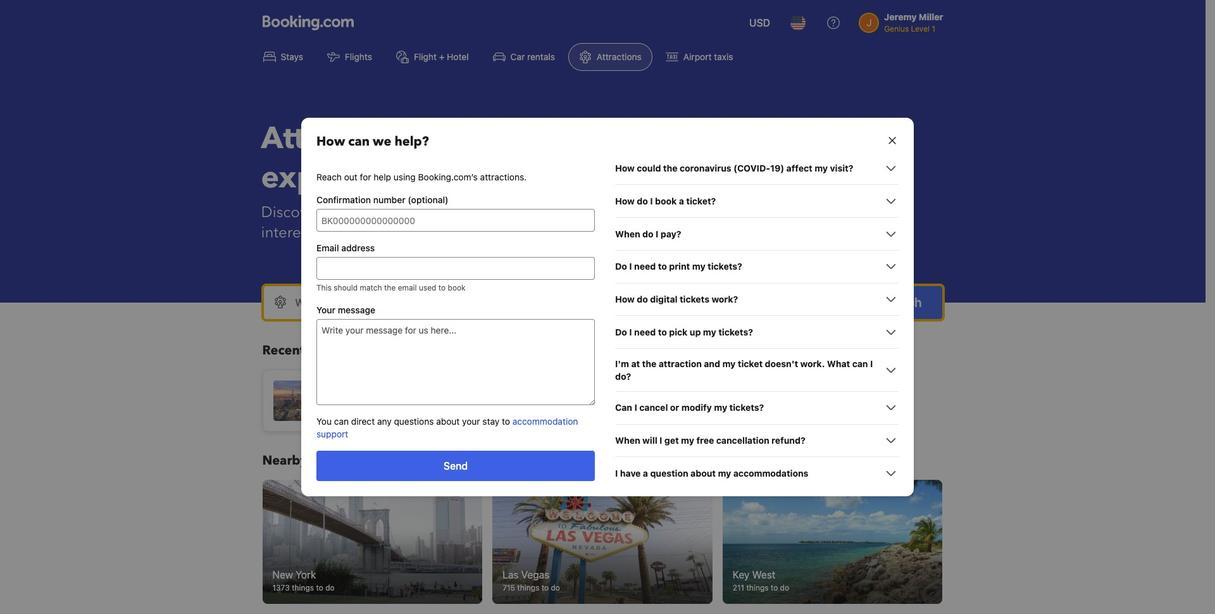 Task type: describe. For each thing, give the bounding box(es) containing it.
refund?
[[772, 435, 806, 446]]

las vegas image
[[493, 480, 713, 604]]

can for you can direct any questions about your stay to
[[334, 416, 349, 427]]

i inside 'dropdown button'
[[630, 261, 632, 272]]

should
[[334, 283, 358, 293]]

new
[[325, 202, 354, 223]]

direct
[[351, 416, 375, 427]]

email
[[398, 283, 417, 293]]

when for when will i get my free cancellation refund?
[[616, 435, 641, 446]]

stay
[[483, 416, 500, 427]]

up
[[690, 327, 701, 337]]

number
[[373, 194, 406, 205]]

0 horizontal spatial a
[[643, 468, 648, 479]]

book inside dropdown button
[[655, 195, 677, 206]]

out
[[344, 172, 358, 182]]

coronavirus
[[680, 163, 732, 173]]

reach out for help using booking.com's attractions.
[[317, 172, 527, 182]]

how do i book a ticket?
[[616, 195, 716, 206]]

west for key west 211 things to do
[[753, 569, 776, 580]]

can i cancel or modify my tickets?
[[616, 402, 764, 413]]

i down could
[[650, 195, 653, 206]]

key for key west 211 things to do
[[733, 569, 750, 580]]

accommodation support
[[317, 416, 578, 439]]

my inside 'dropdown button'
[[693, 261, 706, 272]]

do i need to print my tickets?
[[616, 261, 743, 272]]

used
[[419, 283, 437, 293]]

tickets? inside the do i need to pick up my tickets? dropdown button
[[719, 327, 753, 337]]

+
[[439, 51, 445, 62]]

hotel
[[447, 51, 469, 62]]

key for key west
[[556, 382, 574, 394]]

do inside new york 1373 things to do
[[326, 583, 335, 592]]

work.
[[801, 358, 825, 369]]

do?
[[616, 371, 631, 381]]

search button
[[862, 286, 942, 319]]

when will i get my free cancellation refund?
[[616, 435, 806, 446]]

las vegas 715 things to do
[[503, 569, 560, 592]]

flights link
[[317, 43, 383, 71]]

attractions link
[[569, 43, 653, 71]]

i left 'get'
[[660, 435, 663, 446]]

the for how
[[664, 163, 678, 173]]

my right up
[[703, 327, 717, 337]]

how could the coronavirus (covid-19) affect my visit? button
[[616, 161, 899, 176]]

to inside new york 1373 things to do
[[316, 583, 323, 592]]

my inside dropdown button
[[681, 435, 695, 446]]

and down confirmation
[[323, 222, 350, 243]]

searches
[[308, 342, 361, 359]]

how could the coronavirus (covid-19) affect my visit?
[[616, 163, 854, 173]]

i'm at the attraction and my ticket doesn't work. what can i do? button
[[616, 357, 899, 383]]

how do digital tickets work?
[[616, 294, 738, 305]]

to inside this should match the email used to book alert
[[439, 283, 446, 293]]

west for key west
[[577, 382, 601, 394]]

style
[[396, 222, 427, 243]]

any
[[377, 416, 392, 427]]

cancellation
[[717, 435, 770, 446]]

1 horizontal spatial a
[[679, 195, 684, 206]]

flight + hotel link
[[386, 43, 480, 71]]

for
[[360, 172, 371, 182]]

flight + hotel
[[414, 51, 469, 62]]

what
[[827, 358, 851, 369]]

your message
[[317, 305, 376, 315]]

nearby
[[262, 452, 308, 469]]

using
[[394, 172, 416, 182]]

modify
[[682, 402, 712, 413]]

las
[[503, 569, 519, 580]]

search
[[882, 295, 922, 310]]

booking.com image
[[262, 15, 354, 30]]

destinations
[[311, 452, 386, 469]]

attractions
[[597, 51, 642, 62]]

travel
[[354, 222, 392, 243]]

Email address email field
[[317, 257, 595, 280]]

i right can
[[635, 402, 638, 413]]

or
[[670, 402, 680, 413]]

new york image
[[262, 480, 483, 604]]

and inside 'i'm at the attraction and my ticket doesn't work. what can i do?'
[[704, 358, 721, 369]]

confirmation number (optional)
[[317, 194, 449, 205]]

do i need to print my tickets? button
[[616, 259, 899, 274]]

you
[[317, 416, 332, 427]]

when will i get my free cancellation refund? button
[[616, 433, 899, 448]]

key west
[[556, 382, 601, 394]]

pick
[[669, 327, 688, 337]]

booking.com's
[[418, 172, 478, 182]]

and up could
[[585, 118, 641, 160]]

new
[[273, 569, 293, 580]]

affect
[[787, 163, 813, 173]]

do for do i need to pick up my tickets?
[[616, 327, 627, 337]]

0 horizontal spatial experiences
[[261, 157, 440, 199]]

my right modify
[[714, 402, 728, 413]]

when for when do i pay?
[[616, 228, 641, 239]]

can
[[616, 402, 633, 413]]

attractions,
[[261, 118, 430, 160]]

(covid-
[[734, 163, 771, 173]]

print
[[669, 261, 690, 272]]

your inside attractions, activities, and experiences discover new attractions and experiences to match your interests and travel style
[[617, 202, 648, 223]]

and down booking.com's
[[434, 202, 460, 223]]

discover
[[261, 202, 322, 223]]

my left visit?
[[815, 163, 828, 173]]

need for pick
[[635, 327, 656, 337]]

about inside dropdown button
[[691, 468, 716, 479]]

the inside alert
[[384, 283, 396, 293]]

to inside the do i need to pick up my tickets? dropdown button
[[658, 327, 667, 337]]

do inside las vegas 715 things to do
[[551, 583, 560, 592]]

can i cancel or modify my tickets? button
[[616, 400, 899, 416]]



Task type: vqa. For each thing, say whether or not it's contained in the screenshot.
bottom cars,
no



Task type: locate. For each thing, give the bounding box(es) containing it.
do left digital
[[637, 294, 648, 305]]

1 vertical spatial book
[[448, 283, 466, 293]]

to inside attractions, activities, and experiences discover new attractions and experiences to match your interests and travel style
[[552, 202, 566, 223]]

1 vertical spatial experiences
[[464, 202, 548, 223]]

key inside "key west 211 things to do"
[[733, 569, 750, 580]]

tickets?
[[708, 261, 743, 272], [719, 327, 753, 337], [730, 402, 764, 413]]

match inside attractions, activities, and experiences discover new attractions and experiences to match your interests and travel style
[[570, 202, 613, 223]]

question
[[651, 468, 689, 479]]

key west image
[[723, 480, 943, 604]]

need up at
[[635, 327, 656, 337]]

how left could
[[616, 163, 635, 173]]

doesn't
[[765, 358, 799, 369]]

cancel
[[640, 402, 668, 413]]

new york 1373 things to do
[[273, 569, 335, 592]]

715
[[503, 583, 515, 592]]

do inside dropdown button
[[643, 228, 654, 239]]

tickets? down work?
[[719, 327, 753, 337]]

Your message text field
[[317, 319, 595, 405]]

do i need to pick up my tickets?
[[616, 327, 753, 337]]

when left will
[[616, 435, 641, 446]]

0 vertical spatial west
[[577, 382, 601, 394]]

19)
[[771, 163, 785, 173]]

how for how do i book a ticket?
[[616, 195, 635, 206]]

(optional)
[[408, 194, 449, 205]]

this
[[317, 283, 332, 293]]

can
[[348, 133, 370, 150], [853, 358, 868, 369], [334, 416, 349, 427]]

2 horizontal spatial the
[[664, 163, 678, 173]]

have
[[620, 468, 641, 479]]

do left pay?
[[643, 228, 654, 239]]

tickets? for can i cancel or modify my tickets?
[[730, 402, 764, 413]]

2 vertical spatial tickets?
[[730, 402, 764, 413]]

free
[[697, 435, 714, 446]]

1 horizontal spatial about
[[691, 468, 716, 479]]

0 vertical spatial experiences
[[261, 157, 440, 199]]

2 vertical spatial can
[[334, 416, 349, 427]]

book up pay?
[[655, 195, 677, 206]]

i inside 'i'm at the attraction and my ticket doesn't work. what can i do?'
[[871, 358, 873, 369]]

help?
[[395, 133, 429, 150]]

1 vertical spatial match
[[360, 283, 382, 293]]

and
[[585, 118, 641, 160], [434, 202, 460, 223], [323, 222, 350, 243], [704, 358, 721, 369]]

do down "when do i pay?"
[[616, 261, 627, 272]]

1 horizontal spatial west
[[753, 569, 776, 580]]

1 vertical spatial do
[[616, 327, 627, 337]]

tickets? up work?
[[708, 261, 743, 272]]

0 vertical spatial key
[[556, 382, 574, 394]]

tickets? for do i need to print my tickets?
[[708, 261, 743, 272]]

2 vertical spatial the
[[642, 358, 657, 369]]

1 vertical spatial the
[[384, 283, 396, 293]]

0 horizontal spatial west
[[577, 382, 601, 394]]

1 horizontal spatial things
[[518, 583, 540, 592]]

1 do from the top
[[616, 261, 627, 272]]

can up support
[[334, 416, 349, 427]]

do right 211
[[780, 583, 790, 592]]

i'm
[[616, 358, 629, 369]]

your
[[317, 305, 336, 315]]

stays link
[[252, 43, 314, 71]]

get
[[665, 435, 679, 446]]

i left pay?
[[656, 228, 659, 239]]

1 horizontal spatial experiences
[[464, 202, 548, 223]]

2 things from the left
[[518, 583, 540, 592]]

1 vertical spatial need
[[635, 327, 656, 337]]

do inside "key west 211 things to do"
[[780, 583, 790, 592]]

1 vertical spatial when
[[616, 435, 641, 446]]

things inside new york 1373 things to do
[[292, 583, 314, 592]]

need inside dropdown button
[[635, 327, 656, 337]]

do i need to pick up my tickets? button
[[616, 325, 899, 340]]

1 vertical spatial key
[[733, 569, 750, 580]]

tickets
[[680, 294, 710, 305]]

0 horizontal spatial book
[[448, 283, 466, 293]]

can left we
[[348, 133, 370, 150]]

1 horizontal spatial book
[[655, 195, 677, 206]]

about down free
[[691, 468, 716, 479]]

need inside 'dropdown button'
[[635, 261, 656, 272]]

do up "when do i pay?"
[[637, 195, 648, 206]]

i up at
[[630, 327, 632, 337]]

tickets? up cancellation
[[730, 402, 764, 413]]

key west link
[[495, 370, 712, 432]]

the right could
[[664, 163, 678, 173]]

0 horizontal spatial match
[[360, 283, 382, 293]]

the
[[664, 163, 678, 173], [384, 283, 396, 293], [642, 358, 657, 369]]

book
[[655, 195, 677, 206], [448, 283, 466, 293]]

visit?
[[830, 163, 854, 173]]

things inside "key west 211 things to do"
[[747, 583, 769, 592]]

flights
[[345, 51, 372, 62]]

car rentals link
[[482, 43, 566, 71]]

1 horizontal spatial key
[[733, 569, 750, 580]]

message
[[338, 305, 376, 315]]

2 do from the top
[[616, 327, 627, 337]]

Confirmation number (optional) text field
[[317, 209, 595, 232]]

book inside alert
[[448, 283, 466, 293]]

0 horizontal spatial about
[[436, 416, 460, 427]]

accommodations
[[734, 468, 809, 479]]

the left email
[[384, 283, 396, 293]]

digital
[[650, 294, 678, 305]]

your inside how can we help? "dialog"
[[462, 416, 480, 427]]

do for do i need to print my tickets?
[[616, 261, 627, 272]]

0 vertical spatial book
[[655, 195, 677, 206]]

do right 1373
[[326, 583, 335, 592]]

1 things from the left
[[292, 583, 314, 592]]

things for vegas
[[518, 583, 540, 592]]

0 vertical spatial a
[[679, 195, 684, 206]]

2 need from the top
[[635, 327, 656, 337]]

0 vertical spatial when
[[616, 228, 641, 239]]

1 horizontal spatial the
[[642, 358, 657, 369]]

0 horizontal spatial the
[[384, 283, 396, 293]]

0 vertical spatial tickets?
[[708, 261, 743, 272]]

2 when from the top
[[616, 435, 641, 446]]

do
[[637, 195, 648, 206], [643, 228, 654, 239], [637, 294, 648, 305], [326, 583, 335, 592], [551, 583, 560, 592], [780, 583, 790, 592]]

and right attraction
[[704, 358, 721, 369]]

when left pay?
[[616, 228, 641, 239]]

to inside do i need to print my tickets? 'dropdown button'
[[658, 261, 667, 272]]

will
[[643, 435, 658, 446]]

211
[[733, 583, 745, 592]]

key up accommodation
[[556, 382, 574, 394]]

how left digital
[[616, 294, 635, 305]]

tickets? inside do i need to print my tickets? 'dropdown button'
[[708, 261, 743, 272]]

things inside las vegas 715 things to do
[[518, 583, 540, 592]]

1 vertical spatial about
[[691, 468, 716, 479]]

how up reach
[[317, 133, 345, 150]]

attractions.
[[480, 172, 527, 182]]

do inside 'dropdown button'
[[616, 261, 627, 272]]

this should match the email used to book alert
[[317, 282, 595, 294]]

when
[[616, 228, 641, 239], [616, 435, 641, 446]]

the inside 'i'm at the attraction and my ticket doesn't work. what can i do?'
[[642, 358, 657, 369]]

stays
[[281, 51, 303, 62]]

questions
[[394, 416, 434, 427]]

1 vertical spatial can
[[853, 358, 868, 369]]

when do i pay? button
[[616, 226, 899, 242]]

do right 715
[[551, 583, 560, 592]]

ticket?
[[687, 195, 716, 206]]

my down when will i get my free cancellation refund?
[[718, 468, 732, 479]]

experiences
[[261, 157, 440, 199], [464, 202, 548, 223]]

how do digital tickets work? button
[[616, 292, 899, 307]]

to inside "key west 211 things to do"
[[771, 583, 778, 592]]

0 vertical spatial do
[[616, 261, 627, 272]]

1 when from the top
[[616, 228, 641, 239]]

1 horizontal spatial your
[[617, 202, 648, 223]]

attractions, activities, and experiences discover new attractions and experiences to match your interests and travel style
[[261, 118, 648, 243]]

when do i pay?
[[616, 228, 682, 239]]

0 horizontal spatial your
[[462, 416, 480, 427]]

things for york
[[292, 583, 314, 592]]

1 vertical spatial your
[[462, 416, 480, 427]]

my inside 'i'm at the attraction and my ticket doesn't work. what can i do?'
[[723, 358, 736, 369]]

0 vertical spatial the
[[664, 163, 678, 173]]

do inside dropdown button
[[616, 327, 627, 337]]

can for how can we help?
[[348, 133, 370, 150]]

things right 211
[[747, 583, 769, 592]]

ticket
[[738, 358, 763, 369]]

taxis
[[714, 51, 734, 62]]

key inside key west link
[[556, 382, 574, 394]]

west inside "key west 211 things to do"
[[753, 569, 776, 580]]

0 vertical spatial your
[[617, 202, 648, 223]]

we
[[373, 133, 392, 150]]

when inside when do i pay? dropdown button
[[616, 228, 641, 239]]

how for how do digital tickets work?
[[616, 294, 635, 305]]

book down email address email field
[[448, 283, 466, 293]]

1 vertical spatial west
[[753, 569, 776, 580]]

about right the questions
[[436, 416, 460, 427]]

attraction
[[659, 358, 702, 369]]

vegas
[[522, 569, 550, 580]]

how can we help? dialog
[[286, 103, 929, 512]]

i'm at the attraction and my ticket doesn't work. what can i do?
[[616, 358, 873, 381]]

do
[[616, 261, 627, 272], [616, 327, 627, 337]]

2 horizontal spatial things
[[747, 583, 769, 592]]

at
[[632, 358, 640, 369]]

when inside when will i get my free cancellation refund? dropdown button
[[616, 435, 641, 446]]

3 things from the left
[[747, 583, 769, 592]]

how for how can we help?
[[317, 133, 345, 150]]

flight
[[414, 51, 437, 62]]

things
[[292, 583, 314, 592], [518, 583, 540, 592], [747, 583, 769, 592]]

attractions
[[358, 202, 430, 223]]

i left 'have'
[[616, 468, 618, 479]]

to inside las vegas 715 things to do
[[542, 583, 549, 592]]

things down the "vegas" at the bottom of page
[[518, 583, 540, 592]]

can inside 'i'm at the attraction and my ticket doesn't work. what can i do?'
[[853, 358, 868, 369]]

my left the ticket
[[723, 358, 736, 369]]

email address
[[317, 243, 375, 253]]

need for print
[[635, 261, 656, 272]]

my
[[815, 163, 828, 173], [693, 261, 706, 272], [703, 327, 717, 337], [723, 358, 736, 369], [714, 402, 728, 413], [681, 435, 695, 446], [718, 468, 732, 479]]

confirmation
[[317, 194, 371, 205]]

reach
[[317, 172, 342, 182]]

work?
[[712, 294, 738, 305]]

key
[[556, 382, 574, 394], [733, 569, 750, 580]]

address
[[341, 243, 375, 253]]

a right 'have'
[[643, 468, 648, 479]]

how for how could the coronavirus (covid-19) affect my visit?
[[616, 163, 635, 173]]

0 vertical spatial about
[[436, 416, 460, 427]]

0 horizontal spatial key
[[556, 382, 574, 394]]

0 vertical spatial need
[[635, 261, 656, 272]]

help
[[374, 172, 391, 182]]

accommodation
[[513, 416, 578, 427]]

key up 211
[[733, 569, 750, 580]]

0 vertical spatial match
[[570, 202, 613, 223]]

1 horizontal spatial match
[[570, 202, 613, 223]]

my right print
[[693, 261, 706, 272]]

airport taxis link
[[655, 43, 744, 71]]

how up "when do i pay?"
[[616, 195, 635, 206]]

a left 'ticket?'
[[679, 195, 684, 206]]

your left stay at left bottom
[[462, 416, 480, 427]]

i down "when do i pay?"
[[630, 261, 632, 272]]

match inside this should match the email used to book alert
[[360, 283, 382, 293]]

your up "when do i pay?"
[[617, 202, 648, 223]]

things down york
[[292, 583, 314, 592]]

i have a question about my accommodations button
[[616, 466, 899, 481]]

1 need from the top
[[635, 261, 656, 272]]

things for west
[[747, 583, 769, 592]]

how can we help?
[[317, 133, 429, 150]]

the right at
[[642, 358, 657, 369]]

need down "when do i pay?"
[[635, 261, 656, 272]]

key west 211 things to do
[[733, 569, 790, 592]]

0 vertical spatial can
[[348, 133, 370, 150]]

my right 'get'
[[681, 435, 695, 446]]

can right the "what"
[[853, 358, 868, 369]]

do up i'm
[[616, 327, 627, 337]]

1 vertical spatial a
[[643, 468, 648, 479]]

car rentals
[[511, 51, 555, 62]]

this should match the email used to book
[[317, 283, 466, 293]]

0 horizontal spatial things
[[292, 583, 314, 592]]

1 vertical spatial tickets?
[[719, 327, 753, 337]]

york
[[296, 569, 316, 580]]

tickets? inside can i cancel or modify my tickets? dropdown button
[[730, 402, 764, 413]]

interests
[[261, 222, 320, 243]]

car
[[511, 51, 525, 62]]

send button
[[317, 451, 595, 481]]

i right the "what"
[[871, 358, 873, 369]]

i have a question about my accommodations
[[616, 468, 809, 479]]

the for i'm
[[642, 358, 657, 369]]



